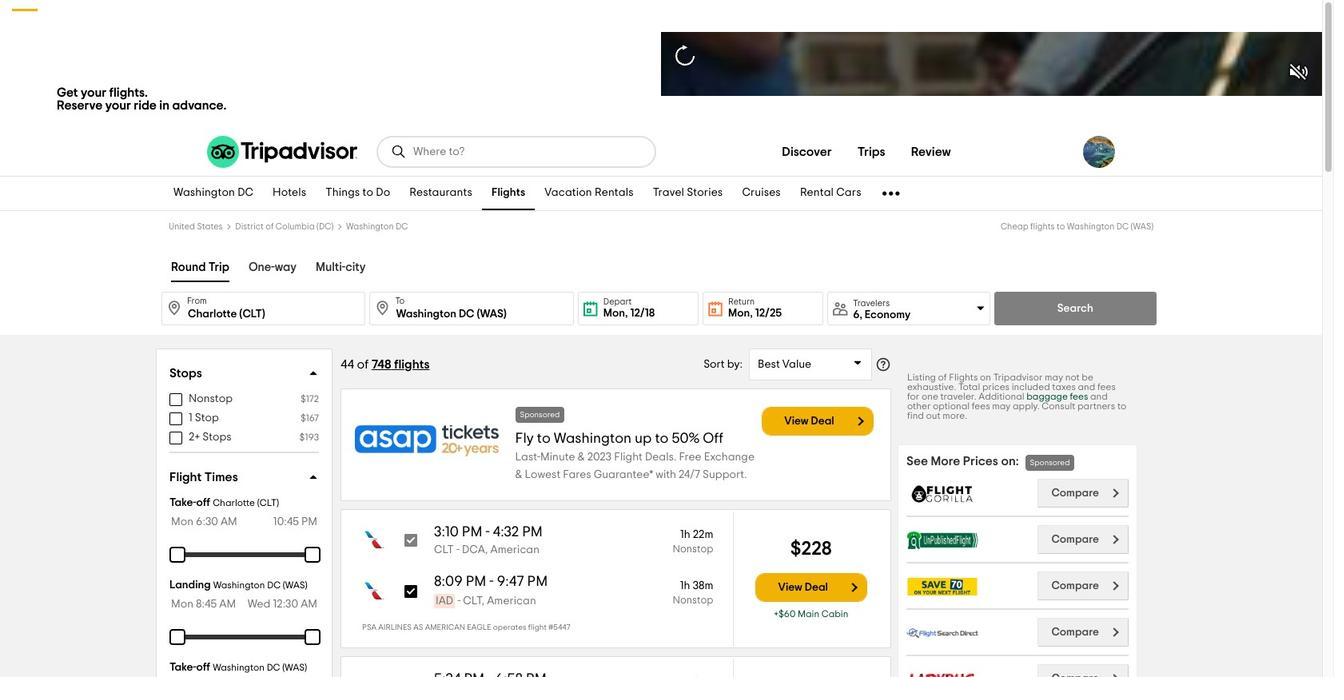 Task type: describe. For each thing, give the bounding box(es) containing it.
1h for 9:47 pm
[[680, 581, 691, 592]]

stories
[[687, 187, 723, 199]]

out
[[927, 411, 941, 421]]

cheap
[[1001, 222, 1029, 231]]

1 compare button from the top
[[1038, 479, 1129, 508]]

trips button
[[845, 136, 899, 168]]

0 vertical spatial (was)
[[1131, 222, 1154, 231]]

return mon, 12/25
[[729, 297, 782, 319]]

nonstop for 3:10 pm
[[673, 545, 714, 555]]

1 vertical spatial view deal
[[779, 582, 828, 593]]

landing
[[170, 580, 211, 591]]

support.
[[703, 469, 747, 480]]

washington inside take-off washington dc (was)
[[213, 663, 265, 673]]

22m
[[693, 529, 714, 541]]

of for listing
[[939, 373, 947, 382]]

1 vertical spatial flights
[[394, 358, 430, 371]]

4 compare from the top
[[1052, 627, 1100, 638]]

50%
[[672, 431, 700, 446]]

vacation rentals link
[[535, 177, 644, 210]]

travelers 6 , economy
[[854, 299, 911, 320]]

to up deals.
[[655, 431, 669, 446]]

#5447
[[549, 624, 571, 632]]

airlines
[[379, 624, 412, 632]]

0 vertical spatial washington dc link
[[164, 177, 263, 210]]

(clt)
[[257, 498, 279, 508]]

iad
[[436, 596, 454, 607]]

0 vertical spatial &
[[578, 451, 585, 463]]

vacation
[[545, 187, 592, 199]]

1 stop
[[189, 413, 219, 424]]

, inside travelers 6 , economy
[[860, 309, 863, 320]]

- right iad
[[458, 596, 461, 607]]

mon 8:45 am
[[171, 599, 236, 610]]

washington up states
[[174, 187, 235, 199]]

find
[[908, 411, 924, 421]]

city or airport text field for from
[[162, 292, 366, 325]]

pm for 8:09
[[466, 575, 486, 589]]

3 compare link from the top
[[1038, 572, 1129, 601]]

depart
[[604, 297, 632, 306]]

- left 4:32
[[486, 525, 490, 540]]

clt inside '3:10 pm - 4:32 pm clt - dca , american'
[[434, 545, 454, 556]]

12/18
[[631, 308, 655, 319]]

0 horizontal spatial flight
[[170, 471, 202, 484]]

landing washington dc (was)
[[170, 580, 308, 591]]

american for 9:47
[[487, 596, 536, 607]]

by:
[[727, 359, 743, 370]]

0 vertical spatial view deal button
[[762, 407, 874, 435]]

8:09 pm - 9:47 pm iad - clt , american
[[434, 575, 548, 607]]

more
[[931, 455, 961, 468]]

of for district
[[266, 222, 274, 231]]

nonstop for 8:09 pm
[[673, 596, 714, 606]]

see more prices on:
[[907, 455, 1019, 468]]

rental cars
[[800, 187, 862, 199]]

profile picture image
[[1084, 136, 1116, 168]]

4 compare button from the top
[[1038, 618, 1129, 647]]

more.
[[943, 411, 968, 421]]

depart mon, 12/18
[[604, 297, 655, 319]]

as
[[414, 624, 423, 632]]

district of columbia (dc)
[[235, 222, 334, 231]]

included
[[1012, 382, 1051, 392]]

consult
[[1042, 401, 1076, 411]]

operates
[[493, 624, 527, 632]]

am for mon 8:45 am
[[219, 599, 236, 610]]

off for take-off washington dc (was)
[[196, 662, 210, 673]]

$228
[[791, 539, 832, 559]]

fly
[[515, 431, 534, 446]]

see
[[907, 455, 929, 468]]

to right "fly"
[[537, 431, 551, 446]]

+ $60 main cabin
[[774, 609, 849, 619]]

sort by:
[[704, 359, 743, 370]]

pm right the 9:47
[[527, 575, 548, 589]]

flight inside fly to washington up to 50% off last-minute & 2023 flight deals. free exchange & lowest fares guarantee* with 24/7 support.
[[614, 451, 643, 463]]

exhaustive.
[[908, 382, 957, 392]]

fees inside listing of flights on tripadvisor may not be exhaustive. total prices included taxes and fees for one traveler. additional
[[1098, 382, 1116, 392]]

things to do link
[[316, 177, 400, 210]]

and inside listing of flights on tripadvisor may not be exhaustive. total prices included taxes and fees for one traveler. additional
[[1078, 382, 1096, 392]]

baggage
[[1027, 392, 1068, 401]]

baggage fees
[[1027, 392, 1089, 401]]

deals.
[[645, 451, 677, 463]]

mon, for mon, 12/18
[[604, 308, 628, 319]]

prices
[[983, 382, 1010, 392]]

2+
[[189, 432, 200, 443]]

last-
[[515, 451, 541, 463]]

pm for 3:10
[[462, 525, 483, 540]]

on:
[[1002, 455, 1019, 468]]

city
[[346, 261, 366, 273]]

tripadvisor image
[[207, 136, 357, 168]]

44
[[341, 358, 354, 371]]

travel stories
[[653, 187, 723, 199]]

4:32
[[493, 525, 519, 540]]

1 vertical spatial view deal button
[[756, 573, 867, 602]]

latest time slider for wed 12:30 am
[[295, 620, 330, 655]]

washington down profile picture
[[1067, 222, 1115, 231]]

review button
[[899, 136, 964, 168]]

1h 22m nonstop
[[673, 529, 714, 555]]

psa airlines as american eagle operates flight #5447
[[362, 624, 571, 632]]

, for 9:47 pm
[[482, 596, 485, 607]]

0 vertical spatial sponsored
[[520, 411, 560, 419]]

sort
[[704, 359, 725, 370]]

1h for 4:32 pm
[[680, 529, 691, 541]]

charlotte
[[213, 498, 255, 508]]

(was) inside landing washington dc (was)
[[283, 581, 308, 590]]

search image
[[391, 144, 407, 160]]

flights inside "link"
[[492, 187, 526, 199]]

0 vertical spatial washington dc
[[174, 187, 254, 199]]

with
[[656, 469, 677, 480]]

restaurants
[[410, 187, 473, 199]]

cheap flights to washington dc (was)
[[1001, 222, 1154, 231]]

dc inside landing washington dc (was)
[[267, 581, 281, 590]]

stop
[[195, 413, 219, 424]]

am for mon 6:30 am
[[221, 517, 237, 528]]

1 compare link from the top
[[1038, 479, 1129, 508]]

may inside and other optional fees may apply. consult partners to find out more.
[[993, 401, 1011, 411]]

baggage fees link
[[1027, 392, 1089, 401]]

lowest
[[525, 469, 561, 480]]

to inside and other optional fees may apply. consult partners to find out more.
[[1118, 401, 1127, 411]]

mon for mon 8:45 am
[[171, 599, 194, 610]]

american for 4:32
[[491, 545, 540, 556]]

travel
[[653, 187, 685, 199]]

trip
[[208, 261, 229, 273]]

round
[[171, 261, 206, 273]]



Task type: vqa. For each thing, say whether or not it's contained in the screenshot.
Trips BUTTON
yes



Task type: locate. For each thing, give the bounding box(es) containing it.
not
[[1066, 373, 1080, 382]]

nonstop up stop
[[189, 393, 233, 405]]

2+ stops
[[189, 432, 232, 443]]

flights down search search field
[[492, 187, 526, 199]]

- left dca
[[457, 545, 460, 556]]

and down be at bottom right
[[1091, 392, 1108, 401]]

and inside and other optional fees may apply. consult partners to find out more.
[[1091, 392, 1108, 401]]

flight times
[[170, 471, 238, 484]]

2 horizontal spatial fees
[[1098, 382, 1116, 392]]

pm right 10:45
[[301, 517, 317, 528]]

0 vertical spatial view
[[785, 415, 809, 427]]

am right 12:30
[[301, 599, 317, 610]]

flights inside listing of flights on tripadvisor may not be exhaustive. total prices included taxes and fees for one traveler. additional
[[949, 373, 978, 382]]

advertisement region
[[0, 0, 1323, 128]]

- left the 9:47
[[490, 575, 494, 589]]

view down "value"
[[785, 415, 809, 427]]

earliest time slider for mon 8:45 am
[[160, 620, 195, 655]]

earliest time slider down mon 8:45 am
[[160, 620, 195, 655]]

travelers
[[854, 299, 890, 307]]

1h left 22m
[[680, 529, 691, 541]]

44 of 748 flights
[[341, 358, 430, 371]]

washington dc up states
[[174, 187, 254, 199]]

washington up wed
[[213, 581, 265, 590]]

0 vertical spatial deal
[[811, 415, 835, 427]]

, inside '3:10 pm - 4:32 pm clt - dca , american'
[[485, 545, 488, 556]]

2 vertical spatial of
[[939, 373, 947, 382]]

0 horizontal spatial washington dc
[[174, 187, 254, 199]]

exchange
[[704, 451, 755, 463]]

1 horizontal spatial clt
[[463, 596, 482, 607]]

0 horizontal spatial fees
[[972, 401, 991, 411]]

$60
[[779, 609, 796, 619]]

1 horizontal spatial city or airport text field
[[370, 292, 574, 325]]

2 compare from the top
[[1052, 534, 1100, 545]]

take-
[[170, 497, 196, 509], [170, 662, 196, 673]]

take- up mon 6:30 am
[[170, 497, 196, 509]]

flights
[[492, 187, 526, 199], [949, 373, 978, 382]]

washington down things to do link
[[346, 222, 394, 231]]

1 vertical spatial american
[[487, 596, 536, 607]]

discover button
[[770, 136, 845, 168]]

& up fares
[[578, 451, 585, 463]]

1 vertical spatial may
[[993, 401, 1011, 411]]

2 city or airport text field from the left
[[370, 292, 574, 325]]

, down travelers
[[860, 309, 863, 320]]

1 vertical spatial (was)
[[283, 581, 308, 590]]

view deal button
[[762, 407, 874, 435], [756, 573, 867, 602]]

1 horizontal spatial of
[[357, 358, 369, 371]]

(was) inside take-off washington dc (was)
[[282, 663, 307, 673]]

1 horizontal spatial flight
[[614, 451, 643, 463]]

flight left times
[[170, 471, 202, 484]]

total
[[959, 382, 981, 392]]

0 vertical spatial may
[[1045, 373, 1064, 382]]

1h left 38m
[[680, 581, 691, 592]]

1 horizontal spatial washington dc
[[346, 222, 408, 231]]

1 horizontal spatial flights
[[949, 373, 978, 382]]

0 horizontal spatial may
[[993, 401, 1011, 411]]

1 vertical spatial flight
[[170, 471, 202, 484]]

of right 'district'
[[266, 222, 274, 231]]

1 vertical spatial clt
[[463, 596, 482, 607]]

flight up guarantee*
[[614, 451, 643, 463]]

10:45
[[273, 517, 299, 528]]

0 horizontal spatial flights
[[394, 358, 430, 371]]

take-off charlotte (clt)
[[170, 497, 279, 509]]

pm right 4:32
[[522, 525, 543, 540]]

1 vertical spatial &
[[515, 469, 523, 480]]

nonstop
[[189, 393, 233, 405], [673, 545, 714, 555], [673, 596, 714, 606]]

deal down "value"
[[811, 415, 835, 427]]

3 compare from the top
[[1052, 581, 1100, 592]]

prices
[[963, 455, 999, 468]]

City or Airport text field
[[162, 292, 366, 325], [370, 292, 574, 325]]

rentals
[[595, 187, 634, 199]]

to right partners
[[1118, 401, 1127, 411]]

2 compare button from the top
[[1038, 525, 1129, 554]]

1 mon from the top
[[171, 517, 194, 528]]

1 vertical spatial take-
[[170, 662, 196, 673]]

round trip
[[171, 261, 229, 273]]

0 vertical spatial earliest time slider
[[160, 537, 195, 573]]

2 compare link from the top
[[1038, 525, 1129, 554]]

listing
[[908, 373, 936, 382]]

off up mon 6:30 am
[[196, 497, 210, 509]]

dca
[[462, 545, 485, 556]]

1 vertical spatial sponsored
[[1030, 459, 1070, 467]]

2 mon from the top
[[171, 599, 194, 610]]

0 horizontal spatial washington dc link
[[164, 177, 263, 210]]

of for 44
[[357, 358, 369, 371]]

1h inside 1h 38m nonstop
[[680, 581, 691, 592]]

1 vertical spatial ,
[[485, 545, 488, 556]]

1 vertical spatial earliest time slider
[[160, 620, 195, 655]]

0 vertical spatial american
[[491, 545, 540, 556]]

8:45
[[196, 599, 217, 610]]

to right cheap
[[1057, 222, 1066, 231]]

view deal button down "value"
[[762, 407, 874, 435]]

0 vertical spatial stops
[[170, 367, 202, 380]]

mon for mon 6:30 am
[[171, 517, 194, 528]]

0 vertical spatial flight
[[614, 451, 643, 463]]

1h inside 1h 22m nonstop
[[680, 529, 691, 541]]

0 vertical spatial of
[[266, 222, 274, 231]]

1 horizontal spatial fees
[[1070, 392, 1089, 401]]

fees right be at bottom right
[[1098, 382, 1116, 392]]

mon left 6:30
[[171, 517, 194, 528]]

clt down 3:10 at the bottom left of the page
[[434, 545, 454, 556]]

cars
[[837, 187, 862, 199]]

one-way
[[249, 261, 297, 273]]

& down last- at the bottom left of page
[[515, 469, 523, 480]]

1 horizontal spatial may
[[1045, 373, 1064, 382]]

0 horizontal spatial stops
[[170, 367, 202, 380]]

0 vertical spatial flights
[[1031, 222, 1055, 231]]

1 horizontal spatial &
[[578, 451, 585, 463]]

1 vertical spatial deal
[[805, 582, 828, 593]]

on
[[980, 373, 992, 382]]

, up eagle
[[482, 596, 485, 607]]

2 latest time slider from the top
[[295, 620, 330, 655]]

american inside '3:10 pm - 4:32 pm clt - dca , american'
[[491, 545, 540, 556]]

mon, inside return mon, 12/25
[[729, 308, 753, 319]]

2 vertical spatial nonstop
[[673, 596, 714, 606]]

psa
[[362, 624, 377, 632]]

fares
[[563, 469, 592, 480]]

0 vertical spatial flights
[[492, 187, 526, 199]]

up
[[635, 431, 652, 446]]

1 vertical spatial of
[[357, 358, 369, 371]]

1 horizontal spatial washington dc link
[[346, 222, 408, 231]]

off for take-off charlotte (clt)
[[196, 497, 210, 509]]

review
[[911, 146, 951, 158]]

do
[[376, 187, 390, 199]]

2 1h from the top
[[680, 581, 691, 592]]

nonstop down 38m
[[673, 596, 714, 606]]

0 horizontal spatial flights
[[492, 187, 526, 199]]

0 horizontal spatial of
[[266, 222, 274, 231]]

take- for take-off washington dc (was)
[[170, 662, 196, 673]]

optional
[[933, 401, 970, 411]]

0 horizontal spatial mon,
[[604, 308, 628, 319]]

deal up + $60 main cabin
[[805, 582, 828, 593]]

sponsored up "fly"
[[520, 411, 560, 419]]

united states
[[169, 222, 223, 231]]

(dc)
[[317, 222, 334, 231]]

latest time slider down 12:30
[[295, 620, 330, 655]]

clt inside 8:09 pm - 9:47 pm iad - clt , american
[[463, 596, 482, 607]]

of
[[266, 222, 274, 231], [357, 358, 369, 371], [939, 373, 947, 382]]

fees
[[1098, 382, 1116, 392], [1070, 392, 1089, 401], [972, 401, 991, 411]]

guarantee*
[[594, 469, 654, 480]]

1 horizontal spatial stops
[[202, 432, 232, 443]]

1 vertical spatial nonstop
[[673, 545, 714, 555]]

mon down landing
[[171, 599, 194, 610]]

partners
[[1078, 401, 1116, 411]]

1 vertical spatial flights
[[949, 373, 978, 382]]

american inside 8:09 pm - 9:47 pm iad - clt , american
[[487, 596, 536, 607]]

0 vertical spatial latest time slider
[[295, 537, 330, 573]]

38m
[[693, 581, 714, 592]]

sponsored right the on:
[[1030, 459, 1070, 467]]

trips
[[858, 146, 886, 158]]

mon, down depart
[[604, 308, 628, 319]]

washington inside fly to washington up to 50% off last-minute & 2023 flight deals. free exchange & lowest fares guarantee* with 24/7 support.
[[554, 431, 632, 446]]

2 mon, from the left
[[729, 308, 753, 319]]

minute
[[541, 451, 575, 463]]

take-off washington dc (was)
[[170, 662, 307, 673]]

0 vertical spatial clt
[[434, 545, 454, 556]]

1 vertical spatial latest time slider
[[295, 620, 330, 655]]

and up partners
[[1078, 382, 1096, 392]]

taxes
[[1053, 382, 1076, 392]]

traveler.
[[941, 392, 977, 401]]

1 vertical spatial washington dc link
[[346, 222, 408, 231]]

of inside listing of flights on tripadvisor may not be exhaustive. total prices included taxes and fees for one traveler. additional
[[939, 373, 947, 382]]

wed 12:30 am
[[248, 599, 317, 610]]

to left do on the left top of page
[[363, 187, 373, 199]]

latest time slider for 10:45 pm
[[295, 537, 330, 573]]

0 vertical spatial view deal
[[785, 415, 835, 427]]

united
[[169, 222, 195, 231]]

other
[[908, 401, 931, 411]]

off down mon 8:45 am
[[196, 662, 210, 673]]

1 compare from the top
[[1052, 488, 1100, 499]]

washington dc link down do on the left top of page
[[346, 222, 408, 231]]

, up 8:09 pm - 9:47 pm iad - clt , american
[[485, 545, 488, 556]]

1 vertical spatial view
[[779, 582, 803, 593]]

0 horizontal spatial clt
[[434, 545, 454, 556]]

1 mon, from the left
[[604, 308, 628, 319]]

3:10
[[434, 525, 459, 540]]

tripadvisor
[[994, 373, 1043, 382]]

round trip link
[[171, 255, 229, 282]]

washington down wed
[[213, 663, 265, 673]]

earliest time slider
[[160, 537, 195, 573], [160, 620, 195, 655]]

1 horizontal spatial sponsored
[[1030, 459, 1070, 467]]

city or airport text field for to
[[370, 292, 574, 325]]

1 1h from the top
[[680, 529, 691, 541]]

latest time slider down 10:45 pm
[[295, 537, 330, 573]]

0 vertical spatial ,
[[860, 309, 863, 320]]

1 vertical spatial mon
[[171, 599, 194, 610]]

be
[[1082, 373, 1094, 382]]

eagle
[[467, 624, 491, 632]]

multi-
[[316, 261, 346, 273]]

0 horizontal spatial sponsored
[[520, 411, 560, 419]]

discover
[[782, 146, 832, 158]]

view up "$60"
[[779, 582, 803, 593]]

clt up psa airlines as american eagle operates flight #5447
[[463, 596, 482, 607]]

None search field
[[378, 138, 655, 166]]

of right listing
[[939, 373, 947, 382]]

1 vertical spatial 1h
[[680, 581, 691, 592]]

mon, for mon, 12/25
[[729, 308, 753, 319]]

&
[[578, 451, 585, 463], [515, 469, 523, 480]]

latest time slider
[[295, 537, 330, 573], [295, 620, 330, 655]]

mon 6:30 am
[[171, 517, 237, 528]]

dc inside take-off washington dc (was)
[[267, 663, 280, 673]]

travel stories link
[[644, 177, 733, 210]]

1 vertical spatial off
[[196, 662, 210, 673]]

view deal up 'main'
[[779, 582, 828, 593]]

1 horizontal spatial flights
[[1031, 222, 1055, 231]]

am down take-off charlotte (clt)
[[221, 517, 237, 528]]

0 vertical spatial 1h
[[680, 529, 691, 541]]

748
[[372, 358, 391, 371]]

take- down mon 8:45 am
[[170, 662, 196, 673]]

1 off from the top
[[196, 497, 210, 509]]

one-
[[249, 261, 275, 273]]

mon, inside "depart mon, 12/18"
[[604, 308, 628, 319]]

and
[[1078, 382, 1096, 392], [1091, 392, 1108, 401]]

value
[[783, 359, 812, 370]]

2023
[[588, 451, 612, 463]]

1 city or airport text field from the left
[[162, 292, 366, 325]]

columbia
[[276, 222, 315, 231]]

earliest time slider up landing
[[160, 537, 195, 573]]

fees down 'not'
[[1070, 392, 1089, 401]]

economy
[[865, 309, 911, 320]]

may inside listing of flights on tripadvisor may not be exhaustive. total prices included taxes and fees for one traveler. additional
[[1045, 373, 1064, 382]]

0 vertical spatial nonstop
[[189, 393, 233, 405]]

1 earliest time slider from the top
[[160, 537, 195, 573]]

washington dc link up states
[[164, 177, 263, 210]]

cruises
[[742, 187, 781, 199]]

1 take- from the top
[[170, 497, 196, 509]]

of right the 44
[[357, 358, 369, 371]]

nonstop down 22m
[[673, 545, 714, 555]]

fees down total
[[972, 401, 991, 411]]

listing of flights on tripadvisor may not be exhaustive. total prices included taxes and fees for one traveler. additional
[[908, 373, 1116, 401]]

0 horizontal spatial &
[[515, 469, 523, 480]]

deal
[[811, 415, 835, 427], [805, 582, 828, 593]]

Search search field
[[413, 145, 642, 159]]

mon, down return
[[729, 308, 753, 319]]

2 horizontal spatial of
[[939, 373, 947, 382]]

flights right cheap
[[1031, 222, 1055, 231]]

8:09
[[434, 575, 463, 589]]

1 vertical spatial washington dc
[[346, 222, 408, 231]]

am right 8:45
[[219, 599, 236, 610]]

american down 4:32
[[491, 545, 540, 556]]

one
[[922, 392, 939, 401]]

flights up "traveler."
[[949, 373, 978, 382]]

take- for take-off charlotte (clt)
[[170, 497, 196, 509]]

-
[[486, 525, 490, 540], [457, 545, 460, 556], [490, 575, 494, 589], [458, 596, 461, 607]]

2 take- from the top
[[170, 662, 196, 673]]

0 horizontal spatial city or airport text field
[[162, 292, 366, 325]]

dc
[[238, 187, 254, 199], [396, 222, 408, 231], [1117, 222, 1129, 231], [267, 581, 281, 590], [267, 663, 280, 673]]

washington dc down do on the left top of page
[[346, 222, 408, 231]]

4 compare link from the top
[[1038, 618, 1129, 647]]

fees inside and other optional fees may apply. consult partners to find out more.
[[972, 401, 991, 411]]

washington up 2023
[[554, 431, 632, 446]]

way
[[275, 261, 297, 273]]

am for wed 12:30 am
[[301, 599, 317, 610]]

0 vertical spatial mon
[[171, 517, 194, 528]]

may down prices
[[993, 401, 1011, 411]]

1 latest time slider from the top
[[295, 537, 330, 573]]

2 vertical spatial (was)
[[282, 663, 307, 673]]

2 earliest time slider from the top
[[160, 620, 195, 655]]

2 off from the top
[[196, 662, 210, 673]]

american down the 9:47
[[487, 596, 536, 607]]

search
[[1058, 303, 1094, 314]]

american
[[491, 545, 540, 556], [487, 596, 536, 607]]

0 vertical spatial off
[[196, 497, 210, 509]]

0 vertical spatial take-
[[170, 497, 196, 509]]

1 vertical spatial stops
[[202, 432, 232, 443]]

american
[[425, 624, 465, 632]]

pm right the 8:09 at the bottom left of the page
[[466, 575, 486, 589]]

main
[[798, 609, 820, 619]]

flights right 748
[[394, 358, 430, 371]]

off
[[196, 497, 210, 509], [196, 662, 210, 673]]

pm up dca
[[462, 525, 483, 540]]

earliest time slider for mon 6:30 am
[[160, 537, 195, 573]]

stops down stop
[[202, 432, 232, 443]]

search button
[[995, 292, 1157, 325]]

may left 'not'
[[1045, 373, 1064, 382]]

restaurants link
[[400, 177, 482, 210]]

view deal button up + $60 main cabin
[[756, 573, 867, 602]]

1 horizontal spatial mon,
[[729, 308, 753, 319]]

$167
[[301, 413, 319, 423]]

from
[[187, 297, 207, 305]]

2 vertical spatial ,
[[482, 596, 485, 607]]

pm for 10:45
[[301, 517, 317, 528]]

3:10 pm - 4:32 pm clt - dca , american
[[434, 525, 543, 556]]

$193
[[300, 433, 319, 442]]

, inside 8:09 pm - 9:47 pm iad - clt , american
[[482, 596, 485, 607]]

hotels link
[[263, 177, 316, 210]]

stops up 1
[[170, 367, 202, 380]]

pm
[[301, 517, 317, 528], [462, 525, 483, 540], [522, 525, 543, 540], [466, 575, 486, 589], [527, 575, 548, 589]]

3 compare button from the top
[[1038, 572, 1129, 601]]

washington inside landing washington dc (was)
[[213, 581, 265, 590]]

view deal down "value"
[[785, 415, 835, 427]]

, for 4:32 pm
[[485, 545, 488, 556]]

for
[[908, 392, 920, 401]]

cabin
[[822, 609, 849, 619]]



